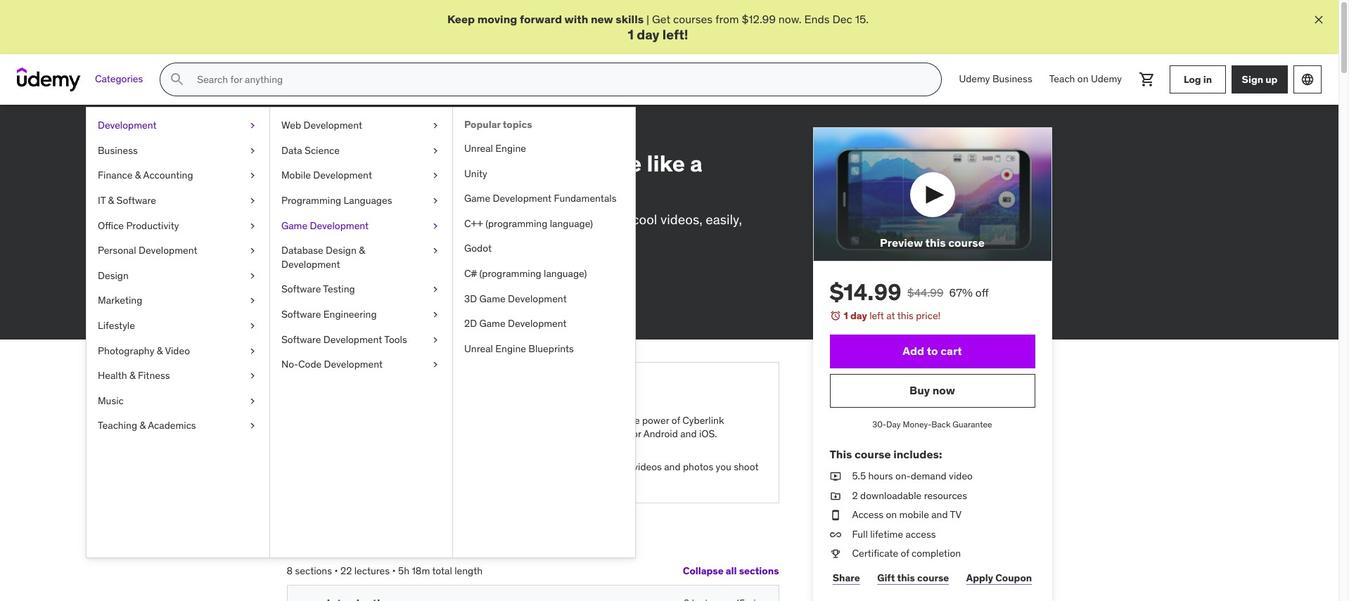 Task type: vqa. For each thing, say whether or not it's contained in the screenshot.
Unreal Engine link
yes



Task type: locate. For each thing, give the bounding box(es) containing it.
and down game development fundamentals
[[531, 211, 554, 228]]

language) down godot link
[[544, 267, 587, 280]]

language) inside c++ (programming language) link
[[550, 217, 593, 230]]

last
[[304, 298, 323, 310]]

game right 2d
[[480, 318, 506, 330]]

2 vertical spatial design
[[98, 269, 129, 282]]

professional
[[287, 176, 420, 205], [419, 428, 472, 441]]

xsmall image for software engineering
[[430, 308, 441, 322]]

to left utilize
[[586, 414, 595, 427]]

this right at
[[898, 310, 914, 323]]

video
[[950, 470, 973, 483], [327, 475, 351, 488]]

0 vertical spatial a
[[690, 149, 703, 178]]

on
[[1078, 73, 1089, 85], [491, 149, 518, 178], [410, 230, 425, 247], [327, 428, 338, 441], [564, 475, 575, 488], [886, 509, 898, 522]]

0 vertical spatial edit
[[367, 149, 410, 178]]

how for android
[[564, 414, 584, 427]]

you up take
[[469, 414, 485, 427]]

0 horizontal spatial photography & video
[[98, 345, 190, 357]]

1 vertical spatial the
[[617, 461, 631, 474]]

course down completion
[[918, 572, 950, 585]]

make inside how to make photos and videos you shoot on your phone into a professional masterpiece.
[[360, 414, 384, 427]]

0 horizontal spatial udemy
[[960, 73, 991, 85]]

sections right all
[[739, 565, 779, 578]]

web
[[282, 119, 301, 132]]

xsmall image inside lifestyle 'link'
[[247, 319, 258, 333]]

to right science
[[340, 149, 362, 178]]

this
[[830, 448, 853, 462]]

c++ (programming language)
[[465, 217, 593, 230]]

cyberlink up ios.
[[683, 414, 725, 427]]

edit up languages at top
[[367, 149, 410, 178]]

video design link
[[402, 125, 464, 142]]

on inside 'link'
[[1078, 73, 1089, 85]]

1 vertical spatial (programming
[[480, 267, 542, 280]]

0 vertical spatial professional
[[287, 176, 420, 205]]

you inside how to edit the videos and photos you shoot on your phone.
[[716, 461, 732, 474]]

1/2022
[[364, 298, 396, 310]]

useful
[[354, 461, 381, 474]]

0 vertical spatial photos
[[387, 414, 417, 427]]

1 horizontal spatial photography & video
[[287, 127, 385, 139]]

1 horizontal spatial design
[[326, 244, 357, 257]]

to for how to make photos and videos you shoot on your phone into a professional masterpiece.
[[349, 414, 358, 427]]

0 vertical spatial shoot
[[487, 414, 512, 427]]

phone inside how to make photos and videos you shoot on your phone into a professional masterpiece.
[[362, 428, 389, 441]]

0 vertical spatial the
[[626, 414, 640, 427]]

c++ (programming language) link
[[453, 212, 636, 237]]

1 horizontal spatial you
[[716, 461, 732, 474]]

0 vertical spatial cyberlink
[[313, 211, 370, 228]]

this inside 'button'
[[926, 236, 946, 250]]

1 horizontal spatial photography
[[287, 127, 348, 139]]

1 horizontal spatial for
[[630, 428, 642, 441]]

day
[[637, 26, 660, 43], [851, 310, 868, 323]]

0 vertical spatial of
[[672, 414, 681, 427]]

teaching
[[98, 420, 137, 432]]

1 vertical spatial shoot
[[734, 461, 759, 474]]

development down engineering
[[324, 333, 382, 346]]

unreal for unreal engine
[[465, 142, 493, 155]]

software
[[117, 194, 156, 207], [282, 283, 321, 296], [282, 308, 321, 321], [282, 333, 321, 346]]

submit search image
[[169, 71, 186, 88]]

course inside the preview this course 'button'
[[949, 236, 985, 250]]

languages
[[344, 194, 392, 207]]

your
[[523, 149, 569, 178], [340, 428, 359, 441], [487, 461, 506, 474], [578, 475, 596, 488]]

course inside gift this course link
[[918, 572, 950, 585]]

30-
[[873, 419, 887, 430]]

0 vertical spatial for
[[462, 211, 478, 228]]

to inside how to edit the videos and photos you shoot on your phone.
[[586, 461, 595, 474]]

software down created
[[282, 308, 321, 321]]

other useful apps that will help take your video productions to the next level.
[[327, 461, 506, 488]]

photography & video up science
[[287, 127, 385, 139]]

gift
[[878, 572, 896, 585]]

xsmall image for game development
[[430, 219, 441, 233]]

health & fitness
[[98, 370, 170, 382]]

this right preview
[[926, 236, 946, 250]]

created
[[287, 278, 322, 291]]

you inside how to make photos and videos you shoot on your phone into a professional masterpiece.
[[469, 414, 485, 427]]

2 vertical spatial course
[[918, 572, 950, 585]]

1 horizontal spatial photos
[[683, 461, 714, 474]]

photography up science
[[287, 127, 348, 139]]

videos up the help
[[438, 414, 467, 427]]

and left ios.
[[681, 428, 697, 441]]

access
[[853, 509, 884, 522]]

development up c++ (programming language)
[[493, 192, 552, 205]]

1 horizontal spatial android
[[644, 428, 678, 441]]

photography & video link up science
[[287, 125, 385, 142]]

how to edit the videos and photos you shoot on your phone.
[[564, 461, 759, 488]]

godot
[[465, 242, 492, 255]]

1 english from the left
[[424, 298, 457, 310]]

1 vertical spatial design
[[326, 244, 357, 257]]

how inside how to utilize the power of cyberlink powerdirector for android and ios.
[[564, 414, 584, 427]]

videos down how to utilize the power of cyberlink powerdirector for android and ios.
[[634, 461, 662, 474]]

0 horizontal spatial cyberlink
[[313, 211, 370, 228]]

english
[[424, 298, 457, 310], [485, 298, 517, 310]]

(programming up 3d game development
[[480, 267, 542, 280]]

your left phone.
[[578, 475, 596, 488]]

3d
[[465, 292, 477, 305]]

0 horizontal spatial sections
[[295, 565, 332, 577]]

video up resources
[[950, 470, 973, 483]]

xsmall image inside health & fitness link
[[247, 370, 258, 383]]

2 english from the left
[[485, 298, 517, 310]]

0 vertical spatial language)
[[550, 217, 593, 230]]

from
[[716, 12, 739, 26]]

android down power
[[644, 428, 678, 441]]

•
[[335, 565, 338, 577], [392, 565, 396, 577]]

development inside "link"
[[324, 358, 383, 371]]

this right 'gift'
[[898, 572, 916, 585]]

0 horizontal spatial shoot
[[487, 414, 512, 427]]

of right power
[[672, 414, 681, 427]]

apply
[[967, 572, 994, 585]]

the right utilize
[[626, 414, 640, 427]]

0 horizontal spatial make
[[360, 414, 384, 427]]

and up will
[[420, 414, 436, 427]]

this for preview
[[926, 236, 946, 250]]

day left left
[[851, 310, 868, 323]]

edit inside how to edit the videos and photos you shoot on your phone.
[[597, 461, 615, 474]]

xsmall image inside no-code development "link"
[[430, 358, 441, 372]]

development down database
[[282, 258, 340, 271]]

no-
[[282, 358, 298, 371]]

take
[[465, 461, 484, 474]]

development
[[98, 119, 157, 132], [304, 119, 362, 132], [313, 169, 372, 182], [493, 192, 552, 205], [310, 219, 369, 232], [139, 244, 197, 257], [282, 258, 340, 271], [508, 292, 567, 305], [508, 318, 567, 330], [324, 333, 382, 346], [324, 358, 383, 371]]

edit for the
[[597, 461, 615, 474]]

0 vertical spatial this
[[926, 236, 946, 250]]

a inside how to make photos and videos you shoot on your phone into a professional masterpiece.
[[411, 428, 416, 441]]

2 vertical spatial videos
[[634, 461, 662, 474]]

2 engine from the top
[[496, 343, 526, 355]]

xsmall image inside the marketing link
[[247, 294, 258, 308]]

alarm image
[[830, 311, 841, 322]]

0 horizontal spatial a
[[411, 428, 416, 441]]

1 horizontal spatial sections
[[739, 565, 779, 578]]

xsmall image
[[430, 119, 441, 133], [467, 128, 478, 139], [247, 169, 258, 183], [430, 169, 441, 183], [247, 194, 258, 208], [430, 194, 441, 208], [247, 219, 258, 233], [430, 244, 441, 258], [247, 269, 258, 283], [430, 283, 441, 297], [287, 299, 298, 310], [430, 333, 441, 347], [247, 345, 258, 358], [247, 370, 258, 383], [247, 395, 258, 408], [247, 420, 258, 433], [830, 470, 841, 484], [830, 490, 841, 503], [830, 509, 841, 523], [830, 548, 841, 562]]

game development
[[282, 219, 369, 232]]

design down personal at the top of page
[[98, 269, 129, 282]]

course for gift this course
[[918, 572, 950, 585]]

1 vertical spatial professional
[[419, 428, 472, 441]]

1 inside keep moving forward with new skills | get courses from $12.99 now. ends dec 15. 1 day left!
[[628, 26, 634, 43]]

apply coupon button
[[964, 564, 1036, 593]]

0 vertical spatial photography & video
[[287, 127, 385, 139]]

to inside other useful apps that will help take your video productions to the next level.
[[408, 475, 417, 488]]

for up phones
[[462, 211, 478, 228]]

1 vertical spatial edit
[[597, 461, 615, 474]]

sections inside dropdown button
[[739, 565, 779, 578]]

unreal inside "link"
[[465, 142, 493, 155]]

of inside how to utilize the power of cyberlink powerdirector for android and ios.
[[672, 414, 681, 427]]

design inside database design & development
[[326, 244, 357, 257]]

videos inside how to edit the videos and photos you shoot on your phone.
[[634, 461, 662, 474]]

how inside how to make photos and videos you shoot on your phone into a professional masterpiece.
[[327, 414, 347, 427]]

english left 3d
[[424, 298, 457, 310]]

video left popular
[[402, 127, 429, 139]]

the up phone.
[[617, 461, 631, 474]]

at
[[887, 310, 896, 323]]

software up office productivity
[[117, 194, 156, 207]]

1 horizontal spatial edit
[[597, 461, 615, 474]]

health & fitness link
[[87, 364, 270, 389]]

1 vertical spatial photos
[[683, 461, 714, 474]]

game right closed captions image
[[480, 292, 506, 305]]

1 horizontal spatial a
[[690, 149, 703, 178]]

engine inside "link"
[[496, 142, 526, 155]]

1 vertical spatial you
[[716, 461, 732, 474]]

xsmall image inside "business" link
[[247, 144, 258, 158]]

to inside button
[[927, 344, 939, 359]]

game development element
[[453, 108, 636, 558]]

8
[[287, 565, 293, 577]]

0 horizontal spatial design
[[98, 269, 129, 282]]

0 horizontal spatial phone
[[362, 428, 389, 441]]

1 unreal from the top
[[465, 142, 493, 155]]

1 vertical spatial course
[[855, 448, 891, 462]]

1 vertical spatial make
[[360, 414, 384, 427]]

$12.99
[[742, 12, 776, 26]]

xsmall image for data science
[[430, 144, 441, 158]]

2 unreal from the top
[[465, 343, 493, 355]]

& up (15 in the left of the page
[[359, 244, 365, 257]]

engine down video editing
[[496, 142, 526, 155]]

how inside how to edit videos on your phone like a professional use cyberlink powerdirector for android and ios to make cool videos, easily, quickly, and cheaply on phones and tablets
[[287, 149, 335, 178]]

unreal engine link
[[453, 137, 636, 162]]

1 day left at this price!
[[844, 310, 941, 323]]

the for utilize
[[626, 414, 640, 427]]

1 horizontal spatial •
[[392, 565, 396, 577]]

0 vertical spatial engine
[[496, 142, 526, 155]]

xsmall image for personal development
[[247, 244, 258, 258]]

language) for c# (programming language)
[[544, 267, 587, 280]]

1 horizontal spatial make
[[597, 211, 629, 228]]

udemy business
[[960, 73, 1033, 85]]

access on mobile and tv
[[853, 509, 962, 522]]

unreal down 2d
[[465, 343, 493, 355]]

share button
[[830, 564, 864, 593]]

xsmall image inside personal development link
[[247, 244, 258, 258]]

on up 161
[[410, 230, 425, 247]]

for
[[462, 211, 478, 228], [630, 428, 642, 441]]

0 horizontal spatial •
[[335, 565, 338, 577]]

tablets
[[501, 230, 542, 247]]

1 vertical spatial a
[[411, 428, 416, 441]]

now
[[933, 384, 956, 398]]

& right health
[[129, 370, 136, 382]]

how inside how to edit the videos and photos you shoot on your phone.
[[564, 461, 584, 474]]

design for database
[[326, 244, 357, 257]]

1 vertical spatial android
[[644, 428, 678, 441]]

2 udemy from the left
[[1092, 73, 1123, 85]]

godot link
[[453, 237, 636, 262]]

to down how to utilize the power of cyberlink powerdirector for android and ios.
[[586, 461, 595, 474]]

1 vertical spatial engine
[[496, 343, 526, 355]]

4.6
[[287, 259, 302, 272]]

xsmall image inside game development link
[[430, 219, 441, 233]]

0 vertical spatial android
[[481, 211, 528, 228]]

on right unity
[[491, 149, 518, 178]]

xsmall image inside data science link
[[430, 144, 441, 158]]

a right into
[[411, 428, 416, 441]]

make left cool on the left of the page
[[597, 211, 629, 228]]

close image
[[1313, 13, 1327, 27]]

1 engine from the top
[[496, 142, 526, 155]]

buy now button
[[830, 374, 1036, 408]]

0 vertical spatial make
[[597, 211, 629, 228]]

(programming down game development fundamentals
[[486, 217, 548, 230]]

finance & accounting link
[[87, 164, 270, 189]]

0 horizontal spatial android
[[481, 211, 528, 228]]

0 horizontal spatial edit
[[367, 149, 410, 178]]

0 horizontal spatial photos
[[387, 414, 417, 427]]

phone up masterpiece.
[[362, 428, 389, 441]]

full lifetime access
[[853, 528, 937, 541]]

1 vertical spatial business
[[98, 144, 138, 157]]

udemy inside 'link'
[[1092, 73, 1123, 85]]

this
[[926, 236, 946, 250], [898, 310, 914, 323], [898, 572, 916, 585]]

video
[[358, 127, 385, 139], [402, 127, 429, 139], [481, 127, 508, 139], [165, 345, 190, 357]]

photography & video up health & fitness
[[98, 345, 190, 357]]

0 vertical spatial powerdirector
[[373, 211, 459, 228]]

2 sections from the left
[[739, 565, 779, 578]]

0 vertical spatial photography
[[287, 127, 348, 139]]

android inside how to edit videos on your phone like a professional use cyberlink powerdirector for android and ios to make cool videos, easily, quickly, and cheaply on phones and tablets
[[481, 211, 528, 228]]

unreal
[[465, 142, 493, 155], [465, 343, 493, 355]]

your right take
[[487, 461, 506, 474]]

buy now
[[910, 384, 956, 398]]

0 vertical spatial (programming
[[486, 217, 548, 230]]

cyberlink
[[313, 211, 370, 228], [683, 414, 725, 427]]

powerdirector inside how to utilize the power of cyberlink powerdirector for android and ios.
[[564, 428, 627, 441]]

1 down skills
[[628, 26, 634, 43]]

language) down fundamentals
[[550, 217, 593, 230]]

photos down ios.
[[683, 461, 714, 474]]

sections right 8
[[295, 565, 332, 577]]

productions
[[353, 475, 406, 488]]

xsmall image inside software engineering link
[[430, 308, 441, 322]]

add to cart
[[903, 344, 963, 359]]

to down that
[[408, 475, 417, 488]]

certificate
[[853, 548, 899, 561]]

engine for unreal engine
[[496, 142, 526, 155]]

the down will
[[419, 475, 434, 488]]

1 horizontal spatial english
[[485, 298, 517, 310]]

powerdirector up cheaply in the top of the page
[[373, 211, 459, 228]]

to inside how to utilize the power of cyberlink powerdirector for android and ios.
[[586, 414, 595, 427]]

sign up
[[1243, 73, 1278, 86]]

1 horizontal spatial business
[[993, 73, 1033, 85]]

photos
[[387, 414, 417, 427], [683, 461, 714, 474]]

into
[[392, 428, 409, 441]]

sign up link
[[1232, 66, 1289, 94]]

to up masterpiece.
[[349, 414, 358, 427]]

0 vertical spatial day
[[637, 26, 660, 43]]

software for software engineering
[[282, 308, 321, 321]]

1 vertical spatial day
[[851, 310, 868, 323]]

software for software testing
[[282, 283, 321, 296]]

engine for unreal engine blueprints
[[496, 343, 526, 355]]

videos down video design link
[[415, 149, 486, 178]]

0 horizontal spatial 1
[[628, 26, 634, 43]]

0 horizontal spatial day
[[637, 26, 660, 43]]

video inside video design link
[[402, 127, 429, 139]]

the inside how to edit the videos and photos you shoot on your phone.
[[617, 461, 631, 474]]

course up 67%
[[949, 236, 985, 250]]

1 vertical spatial for
[[630, 428, 642, 441]]

video down other in the bottom left of the page
[[327, 475, 351, 488]]

xsmall image inside programming languages link
[[430, 194, 441, 208]]

language) inside the c# (programming language) link
[[544, 267, 587, 280]]

ends
[[805, 12, 830, 26]]

to for how to edit the videos and photos you shoot on your phone.
[[586, 461, 595, 474]]

guarantee
[[953, 419, 993, 430]]

design up (15 in the left of the page
[[326, 244, 357, 257]]

0 vertical spatial videos
[[415, 149, 486, 178]]

software development tools
[[282, 333, 407, 346]]

business up finance
[[98, 144, 138, 157]]

photography & video link up fitness
[[87, 339, 270, 364]]

make inside how to edit videos on your phone like a professional use cyberlink powerdirector for android and ios to make cool videos, easily, quickly, and cheaply on phones and tablets
[[597, 211, 629, 228]]

1 horizontal spatial powerdirector
[[564, 428, 627, 441]]

your up masterpiece.
[[340, 428, 359, 441]]

0 vertical spatial 1
[[628, 26, 634, 43]]

to left cart
[[927, 344, 939, 359]]

business left teach
[[993, 73, 1033, 85]]

edit inside how to edit videos on your phone like a professional use cyberlink powerdirector for android and ios to make cool videos, easily, quickly, and cheaply on phones and tablets
[[367, 149, 410, 178]]

edit up phone.
[[597, 461, 615, 474]]

language)
[[550, 217, 593, 230], [544, 267, 587, 280]]

your up game development fundamentals
[[523, 149, 569, 178]]

1 vertical spatial cyberlink
[[683, 414, 725, 427]]

1 horizontal spatial phone
[[574, 149, 642, 178]]

development up science
[[304, 119, 362, 132]]

1 horizontal spatial udemy
[[1092, 73, 1123, 85]]

office
[[98, 219, 124, 232]]

0 horizontal spatial of
[[672, 414, 681, 427]]

testing
[[323, 283, 355, 296]]

0 vertical spatial phone
[[574, 149, 642, 178]]

xsmall image
[[247, 119, 258, 133], [247, 144, 258, 158], [430, 144, 441, 158], [430, 219, 441, 233], [247, 244, 258, 258], [247, 294, 258, 308], [430, 308, 441, 322], [247, 319, 258, 333], [430, 358, 441, 372], [830, 528, 841, 542]]

cyberlink down programming languages
[[313, 211, 370, 228]]

xsmall image inside development link
[[247, 119, 258, 133]]

2 horizontal spatial design
[[431, 127, 464, 139]]

0 vertical spatial course
[[949, 236, 985, 250]]

preview this course button
[[813, 128, 1053, 262]]

0 vertical spatial you
[[469, 414, 485, 427]]

xsmall image for marketing
[[247, 294, 258, 308]]

0 horizontal spatial english
[[424, 298, 457, 310]]

0 horizontal spatial powerdirector
[[373, 211, 459, 228]]

0 horizontal spatial photography
[[98, 345, 154, 357]]

xsmall image inside photography & video link
[[247, 345, 258, 358]]

0 vertical spatial design
[[431, 127, 464, 139]]

programming languages
[[282, 194, 392, 207]]

design for video
[[431, 127, 464, 139]]

3d game development link
[[453, 287, 636, 312]]

software up code on the left bottom of the page
[[282, 333, 321, 346]]

videos inside how to make photos and videos you shoot on your phone into a professional masterpiece.
[[438, 414, 467, 427]]

edit for videos
[[367, 149, 410, 178]]

development down the software development tools link
[[324, 358, 383, 371]]

and inside how to edit the videos and photos you shoot on your phone.
[[665, 461, 681, 474]]

maxwell
[[375, 278, 410, 291]]

2 vertical spatial the
[[419, 475, 434, 488]]

how for professional
[[287, 149, 335, 178]]

small image
[[304, 598, 318, 602]]

on left phone.
[[564, 475, 575, 488]]

sections
[[295, 565, 332, 577], [739, 565, 779, 578]]

1 right alarm icon at bottom
[[844, 310, 849, 323]]

software up last
[[282, 283, 321, 296]]

video inside other useful apps that will help take your video productions to the next level.
[[327, 475, 351, 488]]

1 horizontal spatial cyberlink
[[683, 414, 725, 427]]

of down full lifetime access
[[901, 548, 910, 561]]

the for edit
[[617, 461, 631, 474]]

the inside how to utilize the power of cyberlink powerdirector for android and ios.
[[626, 414, 640, 427]]

2 vertical spatial this
[[898, 572, 916, 585]]

to inside how to make photos and videos you shoot on your phone into a professional masterpiece.
[[349, 414, 358, 427]]

on up masterpiece.
[[327, 428, 338, 441]]

photography up health & fitness
[[98, 345, 154, 357]]

use
[[287, 211, 310, 228]]

1 horizontal spatial of
[[901, 548, 910, 561]]

xsmall image for development
[[247, 119, 258, 133]]

• left 5h 18m
[[392, 565, 396, 577]]

1 horizontal spatial 1
[[844, 310, 849, 323]]

all
[[726, 565, 737, 578]]

development up programming languages
[[313, 169, 372, 182]]

video up unreal engine in the left top of the page
[[481, 127, 508, 139]]

day down |
[[637, 26, 660, 43]]

1 vertical spatial of
[[901, 548, 910, 561]]

teaching & academics link
[[87, 414, 270, 439]]

on inside how to make photos and videos you shoot on your phone into a professional masterpiece.
[[327, 428, 338, 441]]

• left 22
[[335, 565, 338, 577]]

0 vertical spatial unreal
[[465, 142, 493, 155]]

it
[[98, 194, 106, 207]]

1 vertical spatial language)
[[544, 267, 587, 280]]

this for gift
[[898, 572, 916, 585]]

and down how to utilize the power of cyberlink powerdirector for android and ios.
[[665, 461, 681, 474]]

english for english [auto]
[[485, 298, 517, 310]]

android up tablets in the left top of the page
[[481, 211, 528, 228]]

shoot inside how to make photos and videos you shoot on your phone into a professional masterpiece.
[[487, 414, 512, 427]]

course up hours
[[855, 448, 891, 462]]

1 vertical spatial unreal
[[465, 343, 493, 355]]

on inside how to edit the videos and photos you shoot on your phone.
[[564, 475, 575, 488]]

ios.
[[700, 428, 718, 441]]



Task type: describe. For each thing, give the bounding box(es) containing it.
now.
[[779, 12, 802, 26]]

like
[[647, 149, 685, 178]]

game development link
[[270, 214, 453, 239]]

software testing link
[[270, 278, 453, 303]]

the inside other useful apps that will help take your video productions to the next level.
[[419, 475, 434, 488]]

help
[[444, 461, 463, 474]]

on down the downloadable
[[886, 509, 898, 522]]

language) for c++ (programming language)
[[550, 217, 593, 230]]

shoot inside how to edit the videos and photos you shoot on your phone.
[[734, 461, 759, 474]]

udemy image
[[17, 68, 81, 92]]

your inside how to edit the videos and photos you shoot on your phone.
[[578, 475, 596, 488]]

video inside video editing link
[[481, 127, 508, 139]]

your inside how to edit videos on your phone like a professional use cyberlink powerdirector for android and ios to make cool videos, easily, quickly, and cheaply on phones and tablets
[[523, 149, 569, 178]]

to for add to cart
[[927, 344, 939, 359]]

unreal for unreal engine blueprints
[[465, 343, 493, 355]]

1 • from the left
[[335, 565, 338, 577]]

professional inside how to edit videos on your phone like a professional use cyberlink powerdirector for android and ios to make cool videos, easily, quickly, and cheaply on phones and tablets
[[287, 176, 420, 205]]

phones
[[428, 230, 472, 247]]

1 horizontal spatial video
[[950, 470, 973, 483]]

shopping cart with 0 items image
[[1139, 71, 1156, 88]]

2
[[853, 490, 858, 502]]

2 downloadable resources
[[853, 490, 968, 502]]

android inside how to utilize the power of cyberlink powerdirector for android and ios.
[[644, 428, 678, 441]]

sign
[[1243, 73, 1264, 86]]

collapse all sections button
[[683, 558, 779, 586]]

log
[[1184, 73, 1202, 86]]

timothy maxwell link
[[337, 278, 410, 291]]

day inside keep moving forward with new skills | get courses from $12.99 now. ends dec 15. 1 day left!
[[637, 26, 660, 43]]

videos inside how to edit videos on your phone like a professional use cyberlink powerdirector for android and ios to make cool videos, easily, quickly, and cheaply on phones and tablets
[[415, 149, 486, 178]]

design link
[[87, 264, 270, 289]]

by
[[324, 278, 335, 291]]

collapse all sections
[[683, 565, 779, 578]]

development inside database design & development
[[282, 258, 340, 271]]

hours
[[869, 470, 894, 483]]

course for preview this course
[[949, 236, 985, 250]]

for inside how to utilize the power of cyberlink powerdirector for android and ios.
[[630, 428, 642, 441]]

& right teaching
[[140, 420, 146, 432]]

to for how to edit videos on your phone like a professional use cyberlink powerdirector for android and ios to make cool videos, easily, quickly, and cheaply on phones and tablets
[[340, 149, 362, 178]]

lifestyle
[[98, 319, 135, 332]]

software development tools link
[[270, 328, 453, 353]]

xsmall image for lifestyle
[[247, 319, 258, 333]]

closed captions image
[[468, 299, 479, 310]]

1 vertical spatial this
[[898, 310, 914, 323]]

to right ios
[[581, 211, 593, 228]]

this course includes:
[[830, 448, 943, 462]]

full
[[853, 528, 868, 541]]

add
[[903, 344, 925, 359]]

22
[[341, 565, 352, 577]]

fitness
[[138, 370, 170, 382]]

game up database
[[282, 219, 308, 232]]

left
[[870, 310, 885, 323]]

(programming for c++
[[486, 217, 548, 230]]

how to edit videos on your phone like a professional use cyberlink powerdirector for android and ios to make cool videos, easily, quickly, and cheaply on phones and tablets
[[287, 149, 743, 247]]

1 vertical spatial photography
[[98, 345, 154, 357]]

to for how to utilize the power of cyberlink powerdirector for android and ios.
[[586, 414, 595, 427]]

software engineering
[[282, 308, 377, 321]]

video down lifestyle 'link'
[[165, 345, 190, 357]]

a inside how to edit videos on your phone like a professional use cyberlink powerdirector for android and ios to make cool videos, easily, quickly, and cheaply on phones and tablets
[[690, 149, 703, 178]]

log in
[[1184, 73, 1213, 86]]

your inside how to make photos and videos you shoot on your phone into a professional masterpiece.
[[340, 428, 359, 441]]

development down categories dropdown button on the left
[[98, 119, 157, 132]]

engineering
[[324, 308, 377, 321]]

xsmall image inside the software development tools link
[[430, 333, 441, 347]]

access
[[906, 528, 937, 541]]

software for software development tools
[[282, 333, 321, 346]]

video editing link
[[481, 125, 544, 142]]

cyberlink inside how to utilize the power of cyberlink powerdirector for android and ios.
[[683, 414, 725, 427]]

[auto]
[[520, 298, 546, 310]]

video editing
[[481, 127, 544, 139]]

and inside how to utilize the power of cyberlink powerdirector for android and ios.
[[681, 428, 697, 441]]

development down [auto]
[[508, 318, 567, 330]]

& up fitness
[[157, 345, 163, 357]]

xsmall image inside teaching & academics link
[[247, 420, 258, 433]]

easily,
[[706, 211, 743, 228]]

3d game development
[[465, 292, 567, 305]]

mobile development link
[[270, 164, 453, 189]]

downloadable
[[861, 490, 922, 502]]

share
[[833, 572, 861, 585]]

gift this course link
[[875, 564, 953, 593]]

development down "office productivity" link
[[139, 244, 197, 257]]

xsmall image inside "office productivity" link
[[247, 219, 258, 233]]

cool
[[633, 211, 658, 228]]

ratings)
[[371, 259, 404, 272]]

your inside other useful apps that will help take your video productions to the next level.
[[487, 461, 506, 474]]

updated
[[325, 298, 362, 310]]

unreal engine blueprints link
[[453, 337, 636, 362]]

udemy business link
[[951, 63, 1041, 97]]

day
[[887, 419, 901, 430]]

development down programming languages
[[310, 219, 369, 232]]

next
[[436, 475, 455, 488]]

how for on
[[564, 461, 584, 474]]

teach on udemy link
[[1041, 63, 1131, 97]]

xsmall image inside database design & development 'link'
[[430, 244, 441, 258]]

c++
[[465, 217, 483, 230]]

1 udemy from the left
[[960, 73, 991, 85]]

software engineering link
[[270, 303, 453, 328]]

personal development
[[98, 244, 197, 257]]

code
[[298, 358, 322, 371]]

$14.99
[[830, 278, 902, 307]]

30-day money-back guarantee
[[873, 419, 993, 430]]

& inside database design & development
[[359, 244, 365, 257]]

cyberlink inside how to edit videos on your phone like a professional use cyberlink powerdirector for android and ios to make cool videos, easily, quickly, and cheaply on phones and tablets
[[313, 211, 370, 228]]

photos inside how to make photos and videos you shoot on your phone into a professional masterpiece.
[[387, 414, 417, 427]]

xsmall image for business
[[247, 144, 258, 158]]

Search for anything text field
[[194, 68, 925, 92]]

add to cart button
[[830, 335, 1036, 369]]

teaching & academics
[[98, 420, 196, 432]]

unity
[[465, 167, 488, 180]]

how to utilize the power of cyberlink powerdirector for android and ios.
[[564, 414, 725, 441]]

game development fundamentals
[[465, 192, 617, 205]]

and left "tv"
[[932, 509, 948, 522]]

|
[[647, 12, 650, 26]]

photos inside how to edit the videos and photos you shoot on your phone.
[[683, 461, 714, 474]]

forward
[[520, 12, 562, 26]]

mobile
[[900, 509, 930, 522]]

programming
[[282, 194, 341, 207]]

xsmall image inside it & software link
[[247, 194, 258, 208]]

lifetime
[[871, 528, 904, 541]]

161
[[410, 259, 423, 272]]

& right it
[[108, 194, 114, 207]]

videos,
[[661, 211, 703, 228]]

(15 ratings)
[[356, 259, 404, 272]]

professional inside how to make photos and videos you shoot on your phone into a professional masterpiece.
[[419, 428, 472, 441]]

xsmall image inside web development link
[[430, 119, 441, 133]]

0 vertical spatial business
[[993, 73, 1033, 85]]

1 vertical spatial photography & video link
[[87, 339, 270, 364]]

get
[[652, 12, 671, 26]]

database design & development
[[282, 244, 365, 271]]

xsmall image inside music link
[[247, 395, 258, 408]]

how to make photos and videos you shoot on your phone into a professional masterpiece.
[[327, 414, 512, 454]]

that
[[407, 461, 425, 474]]

game development fundamentals link
[[453, 187, 636, 212]]

(programming for c#
[[480, 267, 542, 280]]

2 • from the left
[[392, 565, 396, 577]]

how for your
[[327, 414, 347, 427]]

0 vertical spatial photography & video link
[[287, 125, 385, 142]]

personal
[[98, 244, 136, 257]]

for inside how to edit videos on your phone like a professional use cyberlink powerdirector for android and ios to make cool videos, easily, quickly, and cheaply on phones and tablets
[[462, 211, 478, 228]]

1 sections from the left
[[295, 565, 332, 577]]

1 vertical spatial photography & video
[[98, 345, 190, 357]]

includes:
[[894, 448, 943, 462]]

development down the c# (programming language) link
[[508, 292, 567, 305]]

choose a language image
[[1301, 73, 1315, 87]]

1 vertical spatial 1
[[844, 310, 849, 323]]

0 horizontal spatial business
[[98, 144, 138, 157]]

off
[[976, 286, 989, 300]]

tools
[[384, 333, 407, 346]]

& up mobile development link on the top
[[350, 127, 356, 139]]

gift this course
[[878, 572, 950, 585]]

xsmall image inside finance & accounting link
[[247, 169, 258, 183]]

phone inside how to edit videos on your phone like a professional use cyberlink powerdirector for android and ios to make cool videos, easily, quickly, and cheaply on phones and tablets
[[574, 149, 642, 178]]

game down unity
[[465, 192, 491, 205]]

apply coupon
[[967, 572, 1033, 585]]

with
[[565, 12, 589, 26]]

development link
[[87, 113, 270, 138]]

and up (15 in the left of the page
[[335, 230, 357, 247]]

marketing link
[[87, 289, 270, 314]]

xsmall image inside software testing link
[[430, 283, 441, 297]]

xsmall image inside design link
[[247, 269, 258, 283]]

and inside how to make photos and videos you shoot on your phone into a professional masterpiece.
[[420, 414, 436, 427]]

and left tablets in the left top of the page
[[475, 230, 498, 247]]

xsmall image for no-code development
[[430, 358, 441, 372]]

powerdirector inside how to edit videos on your phone like a professional use cyberlink powerdirector for android and ios to make cool videos, easily, quickly, and cheaply on phones and tablets
[[373, 211, 459, 228]]

2d game development link
[[453, 312, 636, 337]]

2d game development
[[465, 318, 567, 330]]

english for english
[[424, 298, 457, 310]]

& right finance
[[135, 169, 141, 182]]

marketing
[[98, 294, 142, 307]]

web development link
[[270, 113, 453, 138]]

utilize
[[597, 414, 623, 427]]

music link
[[87, 389, 270, 414]]

1 horizontal spatial day
[[851, 310, 868, 323]]

cheaply
[[360, 230, 406, 247]]

xsmall image inside mobile development link
[[430, 169, 441, 183]]

video up mobile development link on the top
[[358, 127, 385, 139]]



